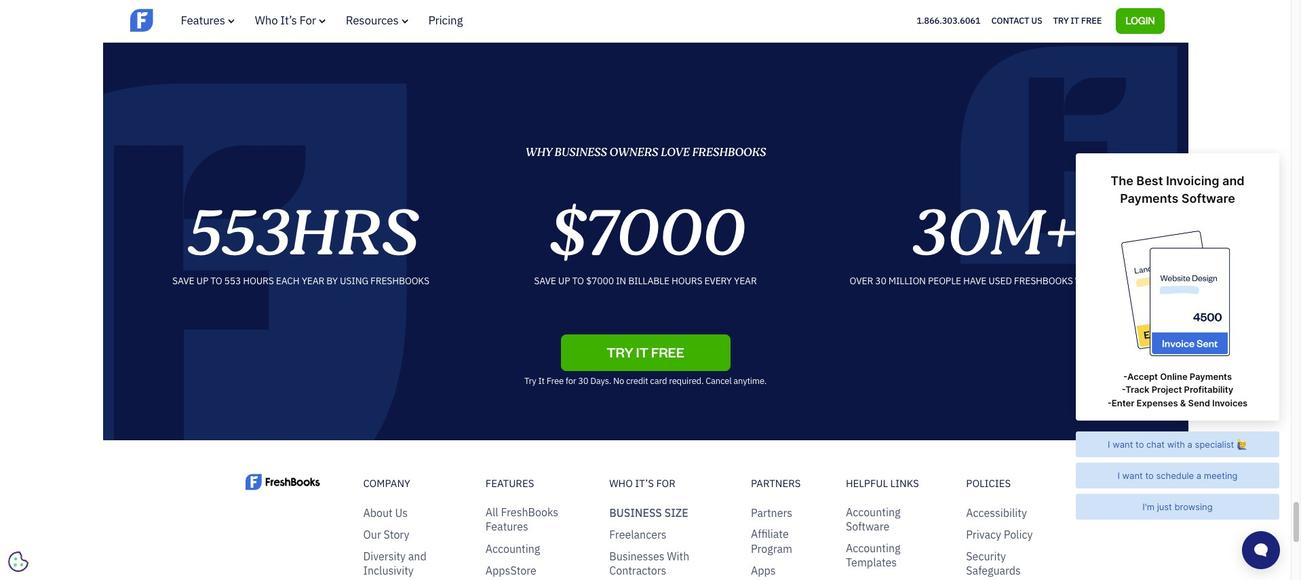 Task type: describe. For each thing, give the bounding box(es) containing it.
save for 553
[[172, 275, 194, 287]]

0 horizontal spatial who
[[255, 13, 278, 28]]

accounting software link
[[846, 505, 939, 534]]

contact
[[992, 15, 1030, 26]]

free for it
[[1082, 15, 1102, 26]]

million
[[889, 275, 926, 287]]

resources
[[346, 13, 399, 28]]

$
[[548, 186, 585, 281]]

free
[[651, 343, 685, 361]]

1 vertical spatial 30
[[578, 375, 589, 386]]

accounting templates link
[[846, 541, 939, 570]]

pricing
[[429, 13, 463, 28]]

try for try it free for 30 days. no credit card required. cancel anytime.
[[525, 375, 537, 386]]

privacy policy
[[967, 528, 1033, 542]]

with
[[667, 550, 690, 563]]

hours inside $ 7000 save up to $7000 in billable hours every year
[[672, 275, 703, 287]]

by
[[327, 275, 338, 287]]

story
[[384, 528, 409, 542]]

0 vertical spatial who it's for link
[[255, 13, 326, 28]]

it
[[1071, 15, 1080, 26]]

love
[[661, 144, 690, 161]]

features for bottommost features link
[[486, 477, 534, 490]]

try
[[607, 343, 634, 361]]

apps link
[[751, 564, 776, 579]]

accounting templates
[[846, 541, 901, 569]]

affiliate program
[[751, 528, 793, 556]]

accounting for templates
[[846, 541, 901, 555]]

inclusivity
[[363, 564, 414, 578]]

us for about us
[[395, 506, 408, 520]]

try it free link
[[1054, 12, 1102, 30]]

in
[[616, 275, 626, 287]]

freshbooks inside 30m+ over 30 million people have used freshbooks worldwide
[[1014, 275, 1073, 287]]

who it's for for the topmost who it's for link
[[255, 13, 316, 28]]

used
[[989, 275, 1012, 287]]

required.
[[669, 375, 704, 386]]

30m+ over 30 million people have used freshbooks worldwide
[[850, 186, 1131, 287]]

security safeguards link
[[967, 550, 1046, 579]]

accounting link
[[486, 542, 540, 557]]

using
[[340, 275, 368, 287]]

for for the topmost who it's for link
[[300, 13, 316, 28]]

it
[[636, 343, 649, 361]]

about
[[363, 506, 393, 520]]

and
[[408, 550, 427, 563]]

553 hrs save up to 553 hours each year by using freshbooks
[[172, 186, 430, 287]]

2 partners from the top
[[751, 506, 793, 520]]

hours inside 553 hrs save up to 553 hours each year by using freshbooks
[[243, 275, 274, 287]]

days.
[[591, 375, 612, 386]]

company link
[[363, 477, 459, 491]]

affiliate program link
[[751, 528, 819, 557]]

free for it
[[547, 375, 564, 386]]

2 partners link from the top
[[751, 506, 793, 521]]

1.866.303.6061
[[917, 15, 981, 26]]

all freshbooks features link
[[486, 505, 582, 534]]

policies
[[967, 477, 1011, 490]]

try for try it free
[[1054, 15, 1069, 26]]

why business owners love freshbooks
[[525, 144, 766, 161]]

accessibility
[[967, 506, 1027, 520]]

login
[[1126, 14, 1155, 26]]

7000
[[583, 186, 744, 281]]

templates
[[846, 556, 897, 569]]

security
[[967, 550, 1006, 563]]

1 horizontal spatial freshbooks
[[692, 144, 766, 161]]

save for $
[[534, 275, 556, 287]]

appsstore link
[[486, 564, 537, 579]]

0 vertical spatial freshbooks logo image
[[130, 7, 235, 33]]

try it free link
[[561, 334, 731, 371]]

it
[[538, 375, 545, 386]]

policies link
[[967, 477, 1046, 491]]

about us link
[[363, 506, 408, 521]]

anytime.
[[734, 375, 767, 386]]

software
[[846, 520, 890, 533]]

freelancers
[[610, 528, 667, 542]]

appsstore
[[486, 564, 537, 578]]

hrs
[[287, 186, 417, 281]]

diversity and inclusivity
[[363, 550, 427, 578]]

worldwide
[[1075, 275, 1131, 287]]

freshbooks
[[501, 505, 558, 519]]

businesses with contractors
[[610, 550, 690, 578]]

privacy policy link
[[967, 528, 1033, 543]]

links
[[891, 477, 919, 490]]

size
[[665, 506, 689, 520]]

try it free
[[1054, 15, 1102, 26]]

0 horizontal spatial features link
[[181, 13, 235, 28]]

each
[[276, 275, 300, 287]]

$7000
[[586, 275, 614, 287]]

freelancers link
[[610, 528, 667, 543]]

accounting for software
[[846, 505, 901, 519]]

owners
[[609, 144, 658, 161]]

1 partners link from the top
[[751, 477, 819, 491]]

businesses with contractors link
[[610, 550, 724, 579]]

safeguards
[[967, 564, 1021, 578]]

apps
[[751, 564, 776, 578]]



Task type: locate. For each thing, give the bounding box(es) containing it.
people
[[928, 275, 962, 287]]

553
[[185, 186, 288, 281], [224, 275, 241, 287]]

freshbooks right using
[[371, 275, 430, 287]]

1 vertical spatial who it's for
[[610, 477, 676, 490]]

try it free for 30 days. no credit card required. cancel anytime.
[[525, 375, 767, 386]]

it's for bottom who it's for link
[[635, 477, 654, 490]]

0 vertical spatial free
[[1082, 15, 1102, 26]]

features link
[[181, 13, 235, 28], [486, 477, 582, 491]]

company
[[363, 477, 411, 490]]

who it's for link
[[255, 13, 326, 28], [610, 477, 724, 491]]

0 horizontal spatial business
[[554, 144, 607, 161]]

1 hours from the left
[[243, 275, 274, 287]]

0 vertical spatial try
[[1054, 15, 1069, 26]]

1 to from the left
[[211, 275, 222, 287]]

year
[[302, 275, 325, 287], [734, 275, 757, 287]]

diversity and inclusivity link
[[363, 550, 459, 579]]

cookie preferences image
[[8, 552, 29, 572]]

1 up from the left
[[197, 275, 208, 287]]

free right it
[[1082, 15, 1102, 26]]

2 year from the left
[[734, 275, 757, 287]]

1 vertical spatial partners link
[[751, 506, 793, 521]]

to for $
[[572, 275, 584, 287]]

$ 7000 save up to $7000 in billable hours every year
[[534, 186, 757, 287]]

resources link
[[346, 13, 408, 28]]

year right 'every'
[[734, 275, 757, 287]]

0 vertical spatial for
[[300, 13, 316, 28]]

1 horizontal spatial 30
[[876, 275, 887, 287]]

1 horizontal spatial who
[[610, 477, 633, 490]]

business size
[[610, 506, 689, 520]]

0 vertical spatial partners
[[751, 477, 801, 490]]

business size link
[[610, 506, 689, 521]]

diversity
[[363, 550, 406, 563]]

0 vertical spatial features
[[181, 13, 225, 28]]

for
[[300, 13, 316, 28], [657, 477, 676, 490]]

1 vertical spatial who
[[610, 477, 633, 490]]

hours left each
[[243, 275, 274, 287]]

0 vertical spatial business
[[554, 144, 607, 161]]

freshbooks inside 553 hrs save up to 553 hours each year by using freshbooks
[[371, 275, 430, 287]]

save inside $ 7000 save up to $7000 in billable hours every year
[[534, 275, 556, 287]]

contact us link
[[992, 12, 1043, 30]]

to inside $ 7000 save up to $7000 in billable hours every year
[[572, 275, 584, 287]]

0 horizontal spatial who it's for
[[255, 13, 316, 28]]

program
[[751, 542, 793, 556]]

to for 553
[[211, 275, 222, 287]]

0 vertical spatial partners link
[[751, 477, 819, 491]]

business up freelancers
[[610, 506, 662, 520]]

1 horizontal spatial who it's for
[[610, 477, 676, 490]]

1 horizontal spatial year
[[734, 275, 757, 287]]

1 vertical spatial us
[[395, 506, 408, 520]]

save inside 553 hrs save up to 553 hours each year by using freshbooks
[[172, 275, 194, 287]]

pricing link
[[429, 13, 463, 28]]

1 vertical spatial who it's for link
[[610, 477, 724, 491]]

1 horizontal spatial to
[[572, 275, 584, 287]]

1.866.303.6061 link
[[917, 15, 981, 26]]

features
[[181, 13, 225, 28], [486, 477, 534, 490], [486, 520, 528, 533]]

1 vertical spatial try
[[525, 375, 537, 386]]

accounting up software
[[846, 505, 901, 519]]

all freshbooks features
[[486, 505, 558, 533]]

1 horizontal spatial business
[[610, 506, 662, 520]]

accessibility link
[[967, 506, 1027, 521]]

us inside about us link
[[395, 506, 408, 520]]

0 horizontal spatial hours
[[243, 275, 274, 287]]

security safeguards
[[967, 550, 1021, 578]]

it's for the topmost who it's for link
[[280, 13, 297, 28]]

1 horizontal spatial freshbooks logo image
[[245, 473, 320, 491]]

for up size
[[657, 477, 676, 490]]

to
[[211, 275, 222, 287], [572, 275, 584, 287]]

1 year from the left
[[302, 275, 325, 287]]

freshbooks right used
[[1014, 275, 1073, 287]]

try left it
[[1054, 15, 1069, 26]]

1 vertical spatial free
[[547, 375, 564, 386]]

us up story
[[395, 506, 408, 520]]

every
[[705, 275, 732, 287]]

30 right over
[[876, 275, 887, 287]]

1 vertical spatial for
[[657, 477, 676, 490]]

up for 553
[[197, 275, 208, 287]]

helpful links link
[[846, 477, 939, 491]]

0 vertical spatial it's
[[280, 13, 297, 28]]

business right why
[[554, 144, 607, 161]]

1 save from the left
[[172, 275, 194, 287]]

our story
[[363, 528, 409, 542]]

business
[[554, 144, 607, 161], [610, 506, 662, 520]]

no
[[613, 375, 624, 386]]

1 vertical spatial features link
[[486, 477, 582, 491]]

up for $
[[558, 275, 570, 287]]

us
[[1032, 15, 1043, 26], [395, 506, 408, 520]]

30
[[876, 275, 887, 287], [578, 375, 589, 386]]

features inside all freshbooks features
[[486, 520, 528, 533]]

billable
[[629, 275, 670, 287]]

freshbooks
[[692, 144, 766, 161], [371, 275, 430, 287], [1014, 275, 1073, 287]]

for
[[566, 375, 576, 386]]

year inside $ 7000 save up to $7000 in billable hours every year
[[734, 275, 757, 287]]

0 horizontal spatial it's
[[280, 13, 297, 28]]

accounting
[[846, 505, 901, 519], [846, 541, 901, 555], [486, 542, 540, 556]]

our
[[363, 528, 381, 542]]

policy
[[1004, 528, 1033, 542]]

hours left 'every'
[[672, 275, 703, 287]]

up inside 553 hrs save up to 553 hours each year by using freshbooks
[[197, 275, 208, 287]]

hours
[[243, 275, 274, 287], [672, 275, 703, 287]]

try
[[1054, 15, 1069, 26], [525, 375, 537, 386]]

for for bottom who it's for link
[[657, 477, 676, 490]]

try left it at bottom
[[525, 375, 537, 386]]

up inside $ 7000 save up to $7000 in billable hours every year
[[558, 275, 570, 287]]

who it's for for bottom who it's for link
[[610, 477, 676, 490]]

contractors
[[610, 564, 667, 578]]

1 horizontal spatial hours
[[672, 275, 703, 287]]

us for contact us
[[1032, 15, 1043, 26]]

2 horizontal spatial freshbooks
[[1014, 275, 1073, 287]]

helpful links
[[846, 477, 919, 490]]

0 horizontal spatial to
[[211, 275, 222, 287]]

have
[[964, 275, 987, 287]]

0 horizontal spatial free
[[547, 375, 564, 386]]

0 horizontal spatial save
[[172, 275, 194, 287]]

why
[[525, 144, 552, 161]]

1 horizontal spatial up
[[558, 275, 570, 287]]

us inside contact us link
[[1032, 15, 1043, 26]]

2 to from the left
[[572, 275, 584, 287]]

0 horizontal spatial freshbooks logo image
[[130, 7, 235, 33]]

cookie consent banner dialog
[[10, 413, 214, 570]]

credit
[[626, 375, 648, 386]]

1 partners from the top
[[751, 477, 801, 490]]

0 horizontal spatial up
[[197, 275, 208, 287]]

free right it at bottom
[[547, 375, 564, 386]]

all
[[486, 505, 499, 519]]

freshbooks logo image
[[130, 7, 235, 33], [245, 473, 320, 491]]

year inside 553 hrs save up to 553 hours each year by using freshbooks
[[302, 275, 325, 287]]

us right contact
[[1032, 15, 1043, 26]]

1 horizontal spatial features link
[[486, 477, 582, 491]]

free
[[1082, 15, 1102, 26], [547, 375, 564, 386]]

helpful
[[846, 477, 888, 490]]

0 horizontal spatial for
[[300, 13, 316, 28]]

features for the leftmost features link
[[181, 13, 225, 28]]

0 vertical spatial who
[[255, 13, 278, 28]]

partners link
[[751, 477, 819, 491], [751, 506, 793, 521]]

for left resources on the left top
[[300, 13, 316, 28]]

1 horizontal spatial it's
[[635, 477, 654, 490]]

1 horizontal spatial save
[[534, 275, 556, 287]]

1 horizontal spatial free
[[1082, 15, 1102, 26]]

1 horizontal spatial try
[[1054, 15, 1069, 26]]

year left by
[[302, 275, 325, 287]]

accounting software
[[846, 505, 901, 533]]

1 horizontal spatial who it's for link
[[610, 477, 724, 491]]

30 right for
[[578, 375, 589, 386]]

contact us
[[992, 15, 1043, 26]]

it's
[[280, 13, 297, 28], [635, 477, 654, 490]]

2 vertical spatial features
[[486, 520, 528, 533]]

about us
[[363, 506, 408, 520]]

to inside 553 hrs save up to 553 hours each year by using freshbooks
[[211, 275, 222, 287]]

1 horizontal spatial us
[[1032, 15, 1043, 26]]

save
[[172, 275, 194, 287], [534, 275, 556, 287]]

0 vertical spatial who it's for
[[255, 13, 316, 28]]

login link
[[1117, 8, 1165, 34]]

affiliate
[[751, 528, 789, 541]]

0 horizontal spatial us
[[395, 506, 408, 520]]

privacy
[[967, 528, 1002, 542]]

1 vertical spatial it's
[[635, 477, 654, 490]]

try it free
[[607, 343, 685, 361]]

0 horizontal spatial who it's for link
[[255, 13, 326, 28]]

1 vertical spatial partners
[[751, 506, 793, 520]]

partners
[[751, 477, 801, 490], [751, 506, 793, 520]]

accounting up templates
[[846, 541, 901, 555]]

0 horizontal spatial try
[[525, 375, 537, 386]]

over
[[850, 275, 874, 287]]

businesses
[[610, 550, 665, 563]]

2 hours from the left
[[672, 275, 703, 287]]

2 up from the left
[[558, 275, 570, 287]]

0 vertical spatial 30
[[876, 275, 887, 287]]

freshbooks right the love
[[692, 144, 766, 161]]

0 horizontal spatial freshbooks
[[371, 275, 430, 287]]

0 horizontal spatial 30
[[578, 375, 589, 386]]

1 horizontal spatial for
[[657, 477, 676, 490]]

0 vertical spatial us
[[1032, 15, 1043, 26]]

0 horizontal spatial year
[[302, 275, 325, 287]]

1 vertical spatial features
[[486, 477, 534, 490]]

1 vertical spatial freshbooks logo image
[[245, 473, 320, 491]]

30m+
[[911, 186, 1074, 281]]

30 inside 30m+ over 30 million people have used freshbooks worldwide
[[876, 275, 887, 287]]

1 vertical spatial business
[[610, 506, 662, 520]]

accounting up appsstore
[[486, 542, 540, 556]]

2 save from the left
[[534, 275, 556, 287]]

0 vertical spatial features link
[[181, 13, 235, 28]]



Task type: vqa. For each thing, say whether or not it's contained in the screenshot.


